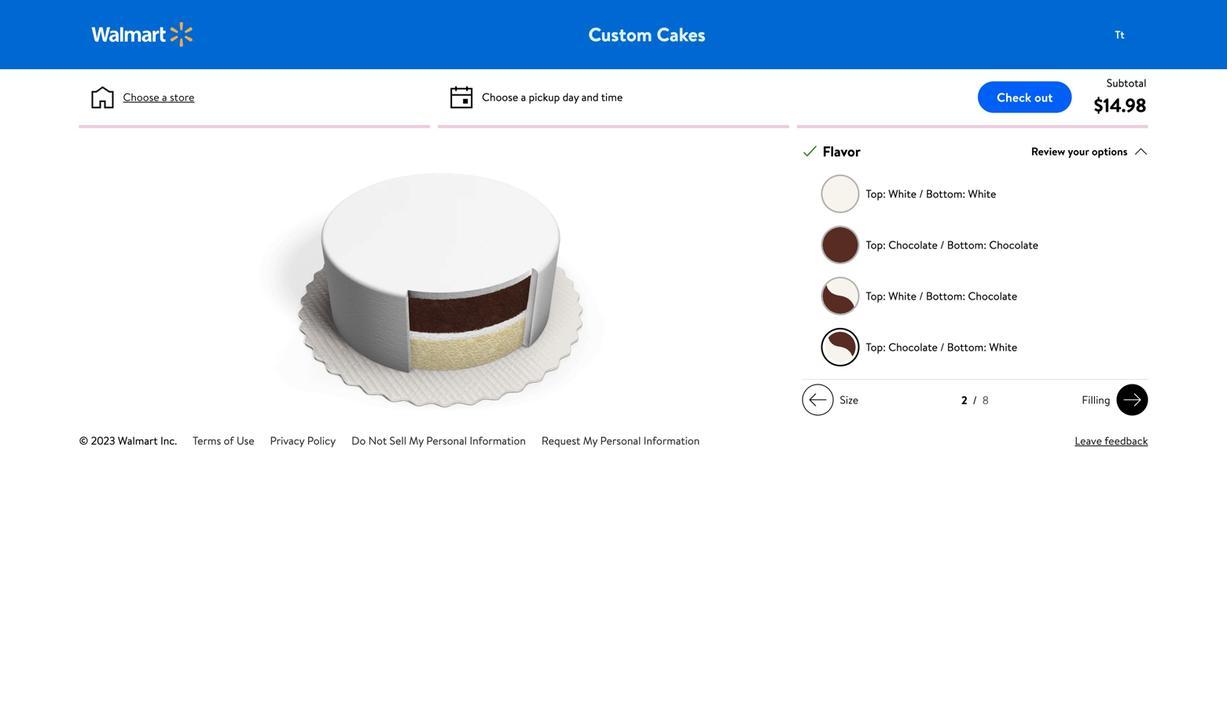 Task type: vqa. For each thing, say whether or not it's contained in the screenshot.
store
yes



Task type: locate. For each thing, give the bounding box(es) containing it.
custom
[[589, 21, 653, 48]]

bottom: for top: white / bottom: white
[[927, 186, 966, 202]]

/ up top: chocolate / bottom: white
[[920, 288, 924, 304]]

top: for top: white / bottom: chocolate
[[867, 288, 886, 304]]

and
[[582, 89, 599, 105]]

0 horizontal spatial my
[[409, 433, 424, 449]]

bottom: up the top: chocolate / bottom: chocolate
[[927, 186, 966, 202]]

request
[[542, 433, 581, 449]]

2 my from the left
[[583, 433, 598, 449]]

day
[[563, 89, 579, 105]]

a
[[162, 89, 167, 105], [521, 89, 526, 105]]

bottom: for top: white / bottom: chocolate
[[927, 288, 966, 304]]

1 choose from the left
[[123, 89, 159, 105]]

1 top: from the top
[[867, 186, 886, 202]]

custom cakes
[[589, 21, 706, 48]]

3 top: from the top
[[867, 288, 886, 304]]

walmart
[[118, 433, 158, 449]]

leave feedback
[[1076, 433, 1149, 449]]

1 horizontal spatial a
[[521, 89, 526, 105]]

2 a from the left
[[521, 89, 526, 105]]

bottom:
[[927, 186, 966, 202], [948, 237, 987, 253], [927, 288, 966, 304], [948, 340, 987, 355]]

1 horizontal spatial my
[[583, 433, 598, 449]]

/ down the top: white / bottom: chocolate
[[941, 340, 945, 355]]

filling link
[[1076, 384, 1149, 416]]

icon for continue arrow image
[[809, 391, 828, 410], [1124, 391, 1143, 410]]

white
[[889, 186, 917, 202], [969, 186, 997, 202], [889, 288, 917, 304], [990, 340, 1018, 355]]

8
[[983, 393, 989, 408]]

/ up the top: chocolate / bottom: chocolate
[[920, 186, 924, 202]]

choose left store
[[123, 89, 159, 105]]

personal right request
[[601, 433, 641, 449]]

policy
[[307, 433, 336, 449]]

top:
[[867, 186, 886, 202], [867, 237, 886, 253], [867, 288, 886, 304], [867, 340, 886, 355]]

terms of use link
[[193, 433, 255, 449]]

icon for continue arrow image right the filling
[[1124, 391, 1143, 410]]

cakes
[[657, 21, 706, 48]]

chocolate
[[889, 237, 938, 253], [990, 237, 1039, 253], [969, 288, 1018, 304], [889, 340, 938, 355]]

personal right sell
[[427, 433, 467, 449]]

0 horizontal spatial icon for continue arrow image
[[809, 391, 828, 410]]

do not sell my personal information
[[352, 433, 526, 449]]

information
[[470, 433, 526, 449], [644, 433, 700, 449]]

top: for top: white / bottom: white
[[867, 186, 886, 202]]

bottom: up the top: white / bottom: chocolate
[[948, 237, 987, 253]]

1 horizontal spatial information
[[644, 433, 700, 449]]

1 horizontal spatial icon for continue arrow image
[[1124, 391, 1143, 410]]

your
[[1069, 144, 1090, 159]]

icon for continue arrow image inside filling link
[[1124, 391, 1143, 410]]

leave
[[1076, 433, 1103, 449]]

0 horizontal spatial choose
[[123, 89, 159, 105]]

store
[[170, 89, 195, 105]]

my
[[409, 433, 424, 449], [583, 433, 598, 449]]

icon for continue arrow image left size
[[809, 391, 828, 410]]

2 choose from the left
[[482, 89, 519, 105]]

2 icon for continue arrow image from the left
[[1124, 391, 1143, 410]]

2 personal from the left
[[601, 433, 641, 449]]

choose a pickup day and time
[[482, 89, 623, 105]]

personal
[[427, 433, 467, 449], [601, 433, 641, 449]]

not
[[369, 433, 387, 449]]

bottom: up 2
[[948, 340, 987, 355]]

my right request
[[583, 433, 598, 449]]

my right sell
[[409, 433, 424, 449]]

0 horizontal spatial a
[[162, 89, 167, 105]]

subtotal
[[1108, 75, 1147, 90]]

terms
[[193, 433, 221, 449]]

©
[[79, 433, 88, 449]]

pickup
[[529, 89, 560, 105]]

top: white / bottom: white
[[867, 186, 997, 202]]

/
[[920, 186, 924, 202], [941, 237, 945, 253], [920, 288, 924, 304], [941, 340, 945, 355], [974, 393, 978, 408]]

a left store
[[162, 89, 167, 105]]

1 horizontal spatial personal
[[601, 433, 641, 449]]

options
[[1093, 144, 1128, 159]]

2 top: from the top
[[867, 237, 886, 253]]

4 top: from the top
[[867, 340, 886, 355]]

flavor
[[823, 142, 861, 161]]

/ up the top: white / bottom: chocolate
[[941, 237, 945, 253]]

1 a from the left
[[162, 89, 167, 105]]

top: chocolate / bottom: white
[[867, 340, 1018, 355]]

bottom: up top: chocolate / bottom: white
[[927, 288, 966, 304]]

/ right 2
[[974, 393, 978, 408]]

a left pickup
[[521, 89, 526, 105]]

1 icon for continue arrow image from the left
[[809, 391, 828, 410]]

2
[[962, 393, 968, 408]]

bottom: for top: chocolate / bottom: white
[[948, 340, 987, 355]]

choose left pickup
[[482, 89, 519, 105]]

0 horizontal spatial personal
[[427, 433, 467, 449]]

up arrow image
[[1135, 144, 1149, 159]]

2023
[[91, 433, 115, 449]]

1 information from the left
[[470, 433, 526, 449]]

do not sell my personal information link
[[352, 433, 526, 449]]

top: chocolate / bottom: chocolate
[[867, 237, 1039, 253]]

review
[[1032, 144, 1066, 159]]

review your options element
[[1032, 143, 1128, 160]]

top: white / bottom: chocolate
[[867, 288, 1018, 304]]

1 horizontal spatial choose
[[482, 89, 519, 105]]

0 horizontal spatial information
[[470, 433, 526, 449]]

privacy policy
[[270, 433, 336, 449]]

choose
[[123, 89, 159, 105], [482, 89, 519, 105]]

choose a store link
[[123, 89, 195, 105]]

2 / 8
[[962, 393, 989, 408]]



Task type: describe. For each thing, give the bounding box(es) containing it.
$14.98
[[1095, 92, 1147, 118]]

privacy
[[270, 433, 305, 449]]

filling
[[1083, 392, 1111, 408]]

2 information from the left
[[644, 433, 700, 449]]

choose for choose a store
[[123, 89, 159, 105]]

check
[[998, 88, 1032, 106]]

/ for top: chocolate / bottom: white
[[941, 340, 945, 355]]

of
[[224, 433, 234, 449]]

a for store
[[162, 89, 167, 105]]

1 my from the left
[[409, 433, 424, 449]]

leave feedback button
[[1076, 433, 1149, 449]]

1 personal from the left
[[427, 433, 467, 449]]

review your options
[[1032, 144, 1128, 159]]

bottom: for top: chocolate / bottom: chocolate
[[948, 237, 987, 253]]

privacy policy link
[[270, 433, 336, 449]]

do
[[352, 433, 366, 449]]

icon for continue arrow image inside size link
[[809, 391, 828, 410]]

use
[[237, 433, 255, 449]]

top: for top: chocolate / bottom: white
[[867, 340, 886, 355]]

choose for choose a pickup day and time
[[482, 89, 519, 105]]

tt button
[[1105, 19, 1168, 50]]

/ for top: chocolate / bottom: chocolate
[[941, 237, 945, 253]]

out
[[1035, 88, 1054, 106]]

terms of use
[[193, 433, 255, 449]]

feedback
[[1105, 433, 1149, 449]]

subtotal $14.98
[[1095, 75, 1147, 118]]

a for pickup
[[521, 89, 526, 105]]

sell
[[390, 433, 407, 449]]

request my personal information link
[[542, 433, 700, 449]]

size
[[841, 392, 859, 408]]

top: for top: chocolate / bottom: chocolate
[[867, 237, 886, 253]]

inc.
[[161, 433, 177, 449]]

ok image
[[804, 144, 818, 159]]

tt
[[1116, 27, 1125, 42]]

check out button
[[979, 81, 1073, 113]]

review your options link
[[1032, 141, 1149, 162]]

© 2023 walmart inc.
[[79, 433, 177, 449]]

/ for top: white / bottom: chocolate
[[920, 288, 924, 304]]

time
[[602, 89, 623, 105]]

back to walmart.com image
[[92, 22, 194, 47]]

size link
[[803, 384, 865, 416]]

request my personal information
[[542, 433, 700, 449]]

/ for top: white / bottom: white
[[920, 186, 924, 202]]

choose a store
[[123, 89, 195, 105]]

check out
[[998, 88, 1054, 106]]



